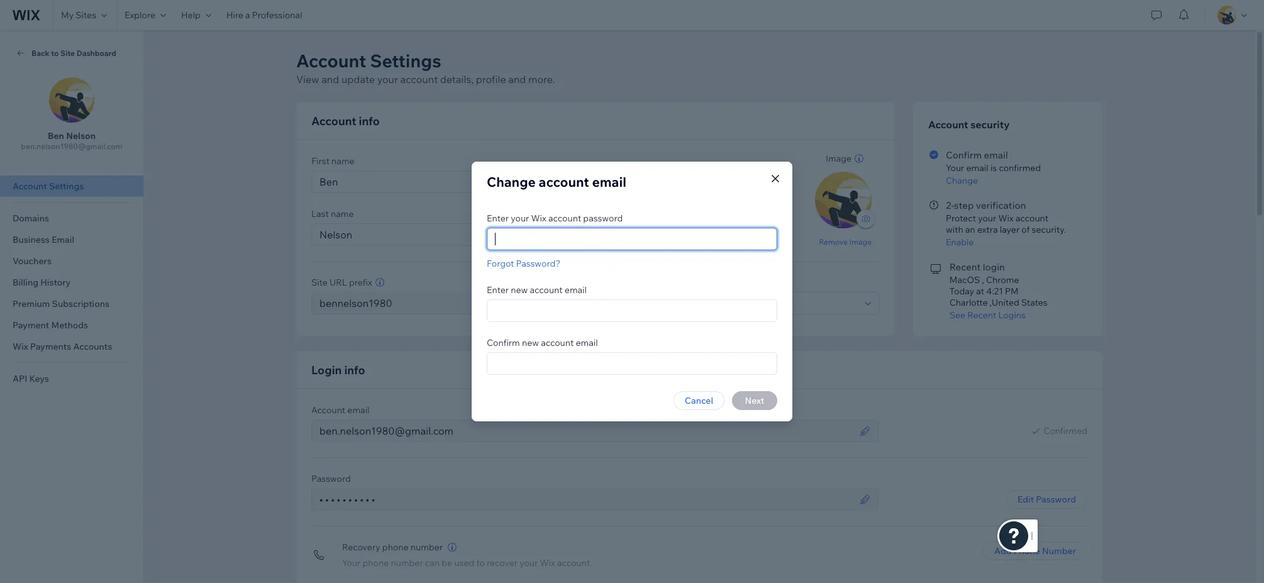 Task type: locate. For each thing, give the bounding box(es) containing it.
0 horizontal spatial site
[[60, 48, 75, 58]]

number for recovery
[[411, 542, 443, 553]]

phone
[[383, 542, 409, 553], [363, 558, 389, 569]]

first name
[[312, 155, 355, 166]]

account left details,
[[401, 73, 438, 86]]

enter up forgot
[[487, 213, 509, 224]]

remove
[[819, 237, 848, 246]]

security
[[971, 118, 1010, 131]]

Enter your last name. text field
[[316, 224, 781, 245]]

2 and from the left
[[509, 73, 526, 86]]

None text field
[[316, 489, 856, 510]]

0 horizontal spatial and
[[322, 73, 339, 86]]

account for account security
[[929, 118, 969, 131]]

account up view
[[296, 49, 366, 71]]

0 vertical spatial info
[[359, 114, 380, 128]]

account
[[296, 49, 366, 71], [312, 114, 357, 128], [929, 118, 969, 131], [13, 181, 47, 192], [312, 405, 346, 416]]

settings inside sidebar element
[[49, 181, 84, 192]]

name for first name
[[332, 155, 355, 166]]

account up first name
[[312, 114, 357, 128]]

0 horizontal spatial settings
[[49, 181, 84, 192]]

account up enter your wix account password
[[539, 173, 590, 190]]

api keys link
[[0, 368, 143, 390]]

None field
[[605, 293, 862, 314]]

site right back in the left of the page
[[60, 48, 75, 58]]

account.
[[557, 558, 593, 569]]

step
[[955, 199, 974, 211]]

confirmed
[[1044, 425, 1088, 436]]

settings up domains "link"
[[49, 181, 84, 192]]

recovery phone number
[[342, 542, 443, 553]]

your inside the 2-step verification protect your wix account with an extra layer of security. enable
[[979, 213, 997, 224]]

0 vertical spatial enter
[[487, 213, 509, 224]]

0 vertical spatial image
[[826, 153, 852, 164]]

number
[[411, 542, 443, 553], [391, 558, 423, 569]]

confirm down account security
[[946, 149, 982, 161]]

payment
[[13, 320, 49, 331]]

wix down payment
[[13, 341, 28, 352]]

Email address text field
[[316, 420, 856, 442]]

your right the update
[[377, 73, 398, 86]]

0 vertical spatial settings
[[370, 49, 442, 71]]

1 enter from the top
[[487, 213, 509, 224]]

enter your wix account password
[[487, 213, 623, 224]]

phone down recovery
[[363, 558, 389, 569]]

change up step
[[946, 175, 979, 186]]

0 horizontal spatial password
[[312, 473, 351, 484]]

info right login
[[344, 363, 365, 377]]

settings for account settings view and update your account details, profile and more.
[[370, 49, 442, 71]]

hire a professional
[[226, 9, 302, 20]]

confirm email your email is confirmed change
[[946, 149, 1042, 186]]

0 vertical spatial number
[[411, 542, 443, 553]]

wix inside the 2-step verification protect your wix account with an extra layer of security. enable
[[999, 213, 1014, 224]]

and left more.
[[509, 73, 526, 86]]

today
[[950, 286, 975, 297]]

back to site dashboard link
[[15, 47, 128, 59]]

accounts
[[73, 341, 112, 352]]

logins
[[999, 310, 1026, 321]]

forgot password?
[[487, 258, 561, 269]]

None text field
[[491, 300, 773, 322], [491, 353, 773, 374], [491, 300, 773, 322], [491, 353, 773, 374]]

account left security
[[929, 118, 969, 131]]

1 horizontal spatial site
[[312, 277, 328, 288]]

wix left account.
[[540, 558, 556, 569]]

account for account settings view and update your account details, profile and more.
[[296, 49, 366, 71]]

1 vertical spatial to
[[477, 558, 485, 569]]

site inside sidebar element
[[60, 48, 75, 58]]

0 vertical spatial your
[[946, 162, 965, 173]]

1 horizontal spatial confirm
[[946, 149, 982, 161]]

last
[[312, 208, 329, 219]]

1 vertical spatial confirm
[[487, 337, 520, 348]]

url
[[330, 277, 347, 288]]

0 vertical spatial to
[[51, 48, 59, 58]]

info for login info
[[344, 363, 365, 377]]

remove image
[[819, 237, 872, 246]]

name right first at the top left of page
[[332, 155, 355, 166]]

account down login
[[312, 405, 346, 416]]

and right view
[[322, 73, 339, 86]]

None password field
[[491, 228, 773, 250]]

your up 2-
[[946, 162, 965, 173]]

login
[[312, 363, 342, 377]]

wix
[[531, 213, 547, 224], [999, 213, 1014, 224], [13, 341, 28, 352], [540, 558, 556, 569]]

sites
[[76, 9, 96, 20]]

password
[[312, 473, 351, 484], [1037, 494, 1077, 505]]

account up domains
[[13, 181, 47, 192]]

number down "recovery phone number"
[[391, 558, 423, 569]]

0 vertical spatial new
[[511, 284, 528, 295]]

change up enter your wix account password
[[487, 173, 536, 190]]

profile
[[476, 73, 506, 86]]

0 vertical spatial site
[[60, 48, 75, 58]]

name right the last
[[331, 208, 354, 219]]

account inside sidebar element
[[13, 181, 47, 192]]

ben
[[48, 130, 64, 141]]

view
[[296, 73, 319, 86]]

site
[[60, 48, 75, 58], [312, 277, 328, 288]]

1 vertical spatial password
[[1037, 494, 1077, 505]]

forgot password? button
[[487, 258, 778, 269]]

2 enter from the top
[[487, 284, 509, 295]]

1 horizontal spatial and
[[509, 73, 526, 86]]

change
[[487, 173, 536, 190], [946, 175, 979, 186]]

account for account settings
[[13, 181, 47, 192]]

settings inside account settings view and update your account details, profile and more.
[[370, 49, 442, 71]]

1 horizontal spatial settings
[[370, 49, 442, 71]]

hire
[[226, 9, 244, 20]]

name
[[332, 155, 355, 166], [331, 208, 354, 219]]

your inside account settings view and update your account details, profile and more.
[[377, 73, 398, 86]]

2-step verification protect your wix account with an extra layer of security. enable
[[946, 199, 1067, 248]]

new down the forgot password?
[[511, 284, 528, 295]]

account inside account settings view and update your account details, profile and more.
[[296, 49, 366, 71]]

1 vertical spatial new
[[522, 337, 539, 348]]

to
[[51, 48, 59, 58], [477, 558, 485, 569]]

0 vertical spatial phone
[[383, 542, 409, 553]]

to right the used
[[477, 558, 485, 569]]

confirm
[[946, 149, 982, 161], [487, 337, 520, 348]]

wix up enter your last name. text field
[[531, 213, 547, 224]]

new
[[511, 284, 528, 295], [522, 337, 539, 348]]

0 horizontal spatial change
[[487, 173, 536, 190]]

1 vertical spatial name
[[331, 208, 354, 219]]

phone for recovery
[[383, 542, 409, 553]]

Choose an account name text field
[[316, 293, 559, 314]]

your down recovery
[[342, 558, 361, 569]]

image
[[826, 153, 852, 164], [850, 237, 872, 246]]

email
[[985, 149, 1009, 161], [967, 162, 989, 173], [593, 173, 627, 190], [565, 284, 587, 295], [576, 337, 598, 348], [348, 405, 370, 416]]

nelson
[[66, 130, 96, 141]]

update
[[342, 73, 375, 86]]

1 horizontal spatial password
[[1037, 494, 1077, 505]]

confirm for email
[[946, 149, 982, 161]]

account up of
[[1016, 213, 1049, 224]]

new for enter
[[511, 284, 528, 295]]

account settings view and update your account details, profile and more.
[[296, 49, 555, 86]]

to right back in the left of the page
[[51, 48, 59, 58]]

1 vertical spatial recent
[[968, 310, 997, 321]]

your right 'recover'
[[520, 558, 538, 569]]

billing history
[[13, 277, 71, 288]]

1 vertical spatial enter
[[487, 284, 509, 295]]

number up can
[[411, 542, 443, 553]]

1 vertical spatial image
[[850, 237, 872, 246]]

account for account info
[[312, 114, 357, 128]]

0 vertical spatial name
[[332, 155, 355, 166]]

ben nelson ben.nelson1980@gmail.com
[[21, 130, 122, 151]]

1 vertical spatial phone
[[363, 558, 389, 569]]

add
[[995, 546, 1012, 557]]

0 horizontal spatial to
[[51, 48, 59, 58]]

new down enter new account email
[[522, 337, 539, 348]]

settings up the update
[[370, 49, 442, 71]]

confirm inside "confirm email your email is confirmed change"
[[946, 149, 982, 161]]

charlotte
[[950, 297, 988, 308]]

domains link
[[0, 208, 143, 229]]

recent down charlotte
[[968, 310, 997, 321]]

add phone number
[[995, 546, 1077, 557]]

keys
[[29, 373, 49, 384]]

account down password?
[[530, 284, 563, 295]]

info down the update
[[359, 114, 380, 128]]

account inside account settings view and update your account details, profile and more.
[[401, 73, 438, 86]]

1 vertical spatial settings
[[49, 181, 84, 192]]

enable
[[946, 237, 975, 248]]

0 vertical spatial confirm
[[946, 149, 982, 161]]

recent login macos , chrome today at 4:21 pm charlotte ,united states see recent logins
[[950, 261, 1048, 321]]

0 horizontal spatial confirm
[[487, 337, 520, 348]]

wix up layer
[[999, 213, 1014, 224]]

account settings link
[[0, 176, 143, 197]]

,
[[983, 274, 985, 285]]

site left the url on the top left of the page
[[312, 277, 328, 288]]

phone right recovery
[[383, 542, 409, 553]]

1 horizontal spatial to
[[477, 558, 485, 569]]

last name
[[312, 208, 354, 219]]

confirm down enter new account email
[[487, 337, 520, 348]]

account down enter new account email
[[541, 337, 574, 348]]

0 horizontal spatial your
[[342, 558, 361, 569]]

1 horizontal spatial your
[[946, 162, 965, 173]]

number for your
[[391, 558, 423, 569]]

1 vertical spatial number
[[391, 558, 423, 569]]

Enter your first name. text field
[[316, 171, 781, 193]]

account for account email
[[312, 405, 346, 416]]

your up 'extra'
[[979, 213, 997, 224]]

see recent logins button
[[950, 310, 1088, 321]]

,united
[[990, 297, 1020, 308]]

1 vertical spatial info
[[344, 363, 365, 377]]

1 horizontal spatial change
[[946, 175, 979, 186]]

account settings
[[13, 181, 84, 192]]

recent up macos on the top of the page
[[950, 261, 981, 273]]

enter down forgot
[[487, 284, 509, 295]]



Task type: describe. For each thing, give the bounding box(es) containing it.
my sites
[[61, 9, 96, 20]]

new for confirm
[[522, 337, 539, 348]]

account security
[[929, 118, 1010, 131]]

a
[[245, 9, 250, 20]]

settings for account settings
[[49, 181, 84, 192]]

your phone number can be used to recover your wix account.
[[342, 558, 593, 569]]

verification
[[977, 199, 1027, 211]]

0 vertical spatial recent
[[950, 261, 981, 273]]

account up enter your last name. text field
[[549, 213, 582, 224]]

account inside the 2-step verification protect your wix account with an extra layer of security. enable
[[1016, 213, 1049, 224]]

ben.nelson1980@gmail.com
[[21, 142, 122, 151]]

premium subscriptions
[[13, 298, 110, 309]]

be
[[442, 558, 453, 569]]

methods
[[51, 320, 88, 331]]

can
[[425, 558, 440, 569]]

macos
[[950, 274, 981, 285]]

name for last name
[[331, 208, 354, 219]]

number
[[1043, 546, 1077, 557]]

info for account info
[[359, 114, 380, 128]]

of
[[1022, 224, 1030, 235]]

domains
[[13, 213, 49, 224]]

dashboard
[[77, 48, 116, 58]]

professional
[[252, 9, 302, 20]]

enter new account email
[[487, 284, 587, 295]]

enable button
[[946, 237, 1086, 248]]

business email
[[13, 234, 74, 245]]

business
[[13, 234, 50, 245]]

1 vertical spatial your
[[342, 558, 361, 569]]

an
[[966, 224, 976, 235]]

wix inside "link"
[[13, 341, 28, 352]]

payments
[[30, 341, 71, 352]]

premium
[[13, 298, 50, 309]]

change button
[[946, 175, 1086, 186]]

security.
[[1032, 224, 1067, 235]]

billing history link
[[0, 272, 143, 293]]

states
[[1022, 297, 1048, 308]]

password inside button
[[1037, 494, 1077, 505]]

your inside "confirm email your email is confirmed change"
[[946, 162, 965, 173]]

explore
[[125, 9, 155, 20]]

chrome
[[987, 274, 1020, 285]]

premium subscriptions link
[[0, 293, 143, 315]]

edit
[[1018, 494, 1035, 505]]

1 and from the left
[[322, 73, 339, 86]]

add phone number button
[[984, 542, 1088, 561]]

0 vertical spatial password
[[312, 473, 351, 484]]

help
[[181, 9, 201, 20]]

remove image button
[[819, 236, 872, 247]]

wix payments accounts link
[[0, 336, 143, 357]]

phone for your
[[363, 558, 389, 569]]

1 vertical spatial site
[[312, 277, 328, 288]]

payment methods link
[[0, 315, 143, 336]]

phone
[[1014, 546, 1041, 557]]

site url prefix
[[312, 277, 372, 288]]

recover
[[487, 558, 518, 569]]

image inside button
[[850, 237, 872, 246]]

confirm for new
[[487, 337, 520, 348]]

sidebar element
[[0, 30, 144, 583]]

first
[[312, 155, 330, 166]]

subscriptions
[[52, 298, 110, 309]]

hire a professional link
[[219, 0, 310, 30]]

change inside "confirm email your email is confirmed change"
[[946, 175, 979, 186]]

protect
[[946, 213, 977, 224]]

wix payments accounts
[[13, 341, 112, 352]]

edit password button
[[1007, 490, 1088, 509]]

password
[[584, 213, 623, 224]]

extra
[[978, 224, 998, 235]]

login info
[[312, 363, 365, 377]]

your up enter your last name. text field
[[511, 213, 529, 224]]

history
[[40, 277, 71, 288]]

my
[[61, 9, 74, 20]]

with
[[946, 224, 964, 235]]

cancel
[[685, 395, 714, 406]]

to inside sidebar element
[[51, 48, 59, 58]]

see
[[950, 310, 966, 321]]

account email
[[312, 405, 370, 416]]

forgot
[[487, 258, 514, 269]]

email
[[52, 234, 74, 245]]

login
[[983, 261, 1006, 273]]

is
[[991, 162, 998, 173]]

layer
[[1000, 224, 1020, 235]]

4:21
[[987, 286, 1004, 297]]

used
[[455, 558, 475, 569]]

more.
[[529, 73, 555, 86]]

pm
[[1006, 286, 1019, 297]]

change account email
[[487, 173, 627, 190]]

api keys
[[13, 373, 49, 384]]

api
[[13, 373, 27, 384]]

prefix
[[349, 277, 372, 288]]

confirm new account email
[[487, 337, 598, 348]]

recovery
[[342, 542, 381, 553]]

enter for enter your wix account password
[[487, 213, 509, 224]]

enter for enter new account email
[[487, 284, 509, 295]]

details,
[[440, 73, 474, 86]]

help button
[[174, 0, 219, 30]]

2-
[[946, 199, 955, 211]]

vouchers
[[13, 255, 52, 267]]



Task type: vqa. For each thing, say whether or not it's contained in the screenshot.
an at the right top of page
yes



